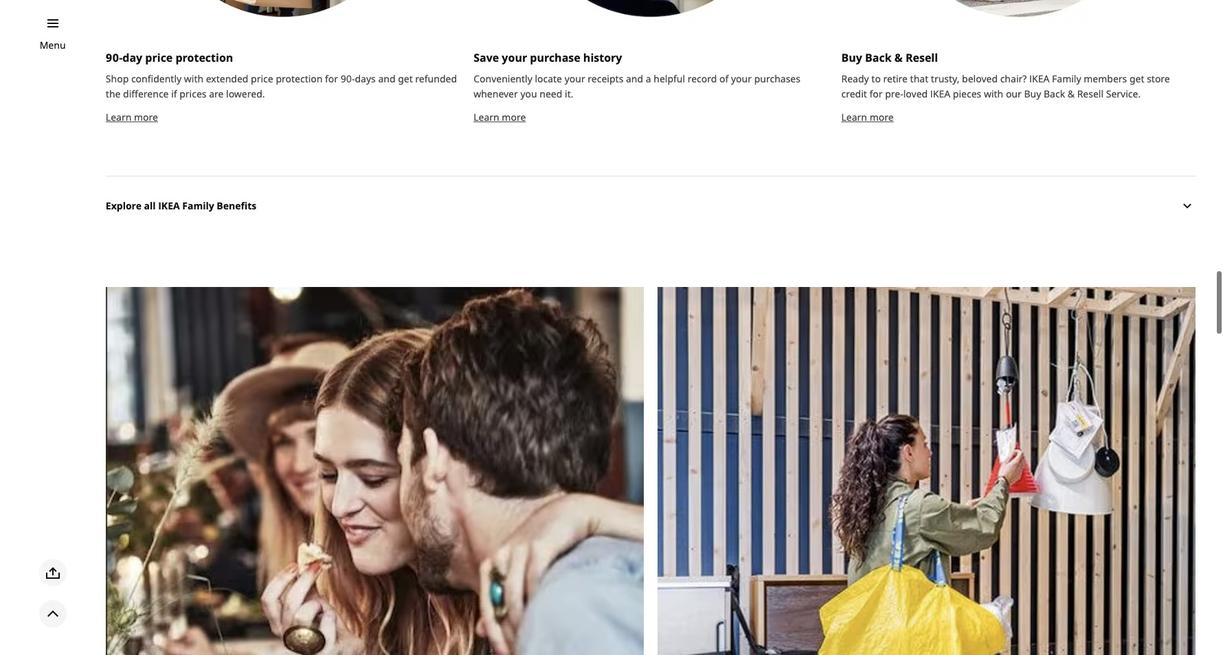 Task type: vqa. For each thing, say whether or not it's contained in the screenshot.
. in the PICEA GLAUCA CONICA Potted plant, 6 " $ 14 . 99
no



Task type: describe. For each thing, give the bounding box(es) containing it.
benefits
[[217, 199, 256, 212]]

explore
[[106, 199, 142, 212]]

pre-
[[885, 87, 904, 100]]

it.
[[565, 87, 573, 100]]

1 vertical spatial 90-
[[341, 72, 355, 85]]

receipts
[[588, 72, 624, 85]]

members
[[1084, 72, 1127, 85]]

90-day price protection shop confidently with extended price protection for 90-days and get refunded the difference if prices are lowered.
[[106, 50, 457, 100]]

0 vertical spatial back
[[865, 50, 892, 65]]

store
[[1147, 72, 1170, 85]]

save your purchase history conveniently locate your receipts and a helpful record of your purchases whenever you need it.
[[474, 50, 801, 100]]

explore all ikea family benefits button
[[106, 176, 1196, 236]]

chair?
[[1000, 72, 1027, 85]]

1 vertical spatial protection
[[276, 72, 323, 85]]

family inside dropdown button
[[182, 199, 214, 212]]

learn more link for your
[[474, 110, 526, 123]]

our
[[1006, 87, 1022, 100]]

buy back & resell ready to retire that trusty, beloved chair? ikea family members get store credit for pre-loved ikea pieces with our buy back & resell service.
[[841, 50, 1170, 100]]

circular image of a woman at a laptop. image
[[474, 0, 828, 22]]

shop
[[106, 72, 129, 85]]

record
[[688, 72, 717, 85]]

explore all ikea family benefits
[[106, 199, 256, 212]]

learn more for day
[[106, 110, 158, 123]]

more for your
[[502, 110, 526, 123]]

pieces
[[953, 87, 982, 100]]

for inside 90-day price protection shop confidently with extended price protection for 90-days and get refunded the difference if prices are lowered.
[[325, 72, 338, 85]]

to
[[872, 72, 881, 85]]

1 vertical spatial buy
[[1024, 87, 1041, 100]]

service.
[[1106, 87, 1141, 100]]

difference
[[123, 87, 169, 100]]

0 vertical spatial ikea
[[1029, 72, 1050, 85]]

ready
[[841, 72, 869, 85]]

and inside 90-day price protection shop confidently with extended price protection for 90-days and get refunded the difference if prices are lowered.
[[378, 72, 396, 85]]

2 horizontal spatial your
[[731, 72, 752, 85]]

a
[[646, 72, 651, 85]]

whenever
[[474, 87, 518, 100]]

0 vertical spatial protection
[[176, 50, 233, 65]]

get for protection
[[398, 72, 413, 85]]

retire
[[883, 72, 908, 85]]

1 horizontal spatial your
[[565, 72, 585, 85]]

that
[[910, 72, 929, 85]]

menu button
[[40, 38, 66, 53]]

of
[[720, 72, 729, 85]]

confidently
[[131, 72, 182, 85]]

circular image of a woman carrying furniture across the street. image
[[841, 0, 1196, 22]]

all
[[144, 199, 156, 212]]

locate
[[535, 72, 562, 85]]

learn more for your
[[474, 110, 526, 123]]

credit
[[841, 87, 867, 100]]

three people sitting at a table eating image
[[106, 287, 644, 656]]

0 vertical spatial price
[[145, 50, 173, 65]]

refunded
[[415, 72, 457, 85]]

trusty,
[[931, 72, 960, 85]]

if
[[171, 87, 177, 100]]

learn more for back
[[841, 110, 894, 123]]

more for back
[[870, 110, 894, 123]]



Task type: locate. For each thing, give the bounding box(es) containing it.
for down to
[[870, 87, 883, 100]]

learn down credit
[[841, 110, 867, 123]]

1 learn more link from the left
[[106, 110, 158, 123]]

the
[[106, 87, 121, 100]]

learn more down credit
[[841, 110, 894, 123]]

1 horizontal spatial price
[[251, 72, 273, 85]]

0 vertical spatial with
[[184, 72, 203, 85]]

learn for 90-
[[106, 110, 132, 123]]

buy
[[841, 50, 862, 65], [1024, 87, 1041, 100]]

2 horizontal spatial learn
[[841, 110, 867, 123]]

2 learn more from the left
[[474, 110, 526, 123]]

1 vertical spatial for
[[870, 87, 883, 100]]

0 horizontal spatial ikea
[[158, 199, 180, 212]]

need
[[540, 87, 562, 100]]

0 horizontal spatial family
[[182, 199, 214, 212]]

day
[[123, 50, 142, 65]]

back up to
[[865, 50, 892, 65]]

learn for buy
[[841, 110, 867, 123]]

1 horizontal spatial protection
[[276, 72, 323, 85]]

learn more down difference
[[106, 110, 158, 123]]

2 vertical spatial ikea
[[158, 199, 180, 212]]

with
[[184, 72, 203, 85], [984, 87, 1004, 100]]

1 vertical spatial back
[[1044, 87, 1065, 100]]

history
[[583, 50, 622, 65]]

get inside 90-day price protection shop confidently with extended price protection for 90-days and get refunded the difference if prices are lowered.
[[398, 72, 413, 85]]

& up retire
[[895, 50, 903, 65]]

your
[[502, 50, 527, 65], [565, 72, 585, 85], [731, 72, 752, 85]]

are
[[209, 87, 224, 100]]

your right of
[[731, 72, 752, 85]]

1 horizontal spatial and
[[626, 72, 643, 85]]

your up it.
[[565, 72, 585, 85]]

3 learn more link from the left
[[841, 110, 894, 123]]

back right our
[[1044, 87, 1065, 100]]

purchase
[[530, 50, 581, 65]]

purchases
[[754, 72, 801, 85]]

0 horizontal spatial learn
[[106, 110, 132, 123]]

1 learn more from the left
[[106, 110, 158, 123]]

ikea
[[1029, 72, 1050, 85], [930, 87, 951, 100], [158, 199, 180, 212]]

ikea inside explore all ikea family benefits dropdown button
[[158, 199, 180, 212]]

2 more from the left
[[502, 110, 526, 123]]

ikea right chair?
[[1029, 72, 1050, 85]]

and inside save your purchase history conveniently locate your receipts and a helpful record of your purchases whenever you need it.
[[626, 72, 643, 85]]

and
[[378, 72, 396, 85], [626, 72, 643, 85]]

prices
[[180, 87, 207, 100]]

1 and from the left
[[378, 72, 396, 85]]

1 horizontal spatial back
[[1044, 87, 1065, 100]]

90-
[[106, 50, 123, 65], [341, 72, 355, 85]]

3 learn from the left
[[841, 110, 867, 123]]

back
[[865, 50, 892, 65], [1044, 87, 1065, 100]]

extended
[[206, 72, 248, 85]]

0 horizontal spatial get
[[398, 72, 413, 85]]

0 horizontal spatial back
[[865, 50, 892, 65]]

buy right our
[[1024, 87, 1041, 100]]

0 horizontal spatial learn more link
[[106, 110, 158, 123]]

resell up the that
[[906, 50, 938, 65]]

woman carrying a yellow ikea shopping bag browsing items for sale in the as-is department. image
[[658, 287, 1196, 656]]

1 vertical spatial family
[[182, 199, 214, 212]]

0 vertical spatial resell
[[906, 50, 938, 65]]

1 horizontal spatial learn more link
[[474, 110, 526, 123]]

get for resell
[[1130, 72, 1145, 85]]

0 horizontal spatial learn more
[[106, 110, 158, 123]]

family
[[1052, 72, 1081, 85], [182, 199, 214, 212]]

protection
[[176, 50, 233, 65], [276, 72, 323, 85]]

learn more down the whenever
[[474, 110, 526, 123]]

0 horizontal spatial with
[[184, 72, 203, 85]]

more
[[134, 110, 158, 123], [502, 110, 526, 123], [870, 110, 894, 123]]

0 vertical spatial for
[[325, 72, 338, 85]]

0 horizontal spatial protection
[[176, 50, 233, 65]]

1 horizontal spatial get
[[1130, 72, 1145, 85]]

1 vertical spatial with
[[984, 87, 1004, 100]]

learn more link down credit
[[841, 110, 894, 123]]

1 learn from the left
[[106, 110, 132, 123]]

your up conveniently
[[502, 50, 527, 65]]

1 vertical spatial resell
[[1077, 87, 1104, 100]]

0 horizontal spatial &
[[895, 50, 903, 65]]

1 horizontal spatial with
[[984, 87, 1004, 100]]

0 horizontal spatial for
[[325, 72, 338, 85]]

price up the confidently
[[145, 50, 173, 65]]

family left benefits
[[182, 199, 214, 212]]

conveniently
[[474, 72, 532, 85]]

get
[[398, 72, 413, 85], [1130, 72, 1145, 85]]

0 horizontal spatial buy
[[841, 50, 862, 65]]

protection up extended
[[176, 50, 233, 65]]

learn more link down the whenever
[[474, 110, 526, 123]]

learn more link down difference
[[106, 110, 158, 123]]

learn more
[[106, 110, 158, 123], [474, 110, 526, 123], [841, 110, 894, 123]]

learn more link for day
[[106, 110, 158, 123]]

1 horizontal spatial ikea
[[930, 87, 951, 100]]

1 vertical spatial ikea
[[930, 87, 951, 100]]

3 learn more from the left
[[841, 110, 894, 123]]

0 horizontal spatial your
[[502, 50, 527, 65]]

&
[[895, 50, 903, 65], [1068, 87, 1075, 100]]

2 horizontal spatial more
[[870, 110, 894, 123]]

days
[[355, 72, 376, 85]]

for
[[325, 72, 338, 85], [870, 87, 883, 100]]

0 horizontal spatial 90-
[[106, 50, 123, 65]]

0 horizontal spatial and
[[378, 72, 396, 85]]

1 horizontal spatial for
[[870, 87, 883, 100]]

& left service.
[[1068, 87, 1075, 100]]

1 horizontal spatial learn more
[[474, 110, 526, 123]]

2 get from the left
[[1130, 72, 1145, 85]]

1 get from the left
[[398, 72, 413, 85]]

2 learn from the left
[[474, 110, 499, 123]]

and right days
[[378, 72, 396, 85]]

buy up ready
[[841, 50, 862, 65]]

more down pre-
[[870, 110, 894, 123]]

0 horizontal spatial resell
[[906, 50, 938, 65]]

0 vertical spatial &
[[895, 50, 903, 65]]

1 horizontal spatial buy
[[1024, 87, 1041, 100]]

learn more link for back
[[841, 110, 894, 123]]

more down you
[[502, 110, 526, 123]]

protection left days
[[276, 72, 323, 85]]

and left a
[[626, 72, 643, 85]]

0 vertical spatial buy
[[841, 50, 862, 65]]

0 horizontal spatial more
[[134, 110, 158, 123]]

circular image of two people carrying ikea bags and boxes into a home. image
[[106, 0, 460, 22]]

beloved
[[962, 72, 998, 85]]

0 vertical spatial 90-
[[106, 50, 123, 65]]

1 vertical spatial price
[[251, 72, 273, 85]]

family inside buy back & resell ready to retire that trusty, beloved chair? ikea family members get store credit for pre-loved ikea pieces with our buy back & resell service.
[[1052, 72, 1081, 85]]

family left members
[[1052, 72, 1081, 85]]

with inside 90-day price protection shop confidently with extended price protection for 90-days and get refunded the difference if prices are lowered.
[[184, 72, 203, 85]]

with left our
[[984, 87, 1004, 100]]

get left refunded
[[398, 72, 413, 85]]

1 horizontal spatial family
[[1052, 72, 1081, 85]]

menu
[[40, 38, 66, 52]]

get inside buy back & resell ready to retire that trusty, beloved chair? ikea family members get store credit for pre-loved ikea pieces with our buy back & resell service.
[[1130, 72, 1145, 85]]

resell down members
[[1077, 87, 1104, 100]]

you
[[521, 87, 537, 100]]

learn
[[106, 110, 132, 123], [474, 110, 499, 123], [841, 110, 867, 123]]

for left days
[[325, 72, 338, 85]]

1 horizontal spatial more
[[502, 110, 526, 123]]

price up lowered.
[[251, 72, 273, 85]]

resell
[[906, 50, 938, 65], [1077, 87, 1104, 100]]

loved
[[904, 87, 928, 100]]

with up the prices
[[184, 72, 203, 85]]

learn more link
[[106, 110, 158, 123], [474, 110, 526, 123], [841, 110, 894, 123]]

2 horizontal spatial learn more link
[[841, 110, 894, 123]]

0 vertical spatial family
[[1052, 72, 1081, 85]]

learn for save
[[474, 110, 499, 123]]

lowered.
[[226, 87, 265, 100]]

learn down the whenever
[[474, 110, 499, 123]]

1 more from the left
[[134, 110, 158, 123]]

ikea right all
[[158, 199, 180, 212]]

price
[[145, 50, 173, 65], [251, 72, 273, 85]]

learn down the
[[106, 110, 132, 123]]

0 horizontal spatial price
[[145, 50, 173, 65]]

save
[[474, 50, 499, 65]]

get up service.
[[1130, 72, 1145, 85]]

1 horizontal spatial resell
[[1077, 87, 1104, 100]]

3 more from the left
[[870, 110, 894, 123]]

2 learn more link from the left
[[474, 110, 526, 123]]

1 horizontal spatial &
[[1068, 87, 1075, 100]]

1 horizontal spatial 90-
[[341, 72, 355, 85]]

2 horizontal spatial ikea
[[1029, 72, 1050, 85]]

1 vertical spatial &
[[1068, 87, 1075, 100]]

1 horizontal spatial learn
[[474, 110, 499, 123]]

more down difference
[[134, 110, 158, 123]]

more for day
[[134, 110, 158, 123]]

ikea down trusty,
[[930, 87, 951, 100]]

for inside buy back & resell ready to retire that trusty, beloved chair? ikea family members get store credit for pre-loved ikea pieces with our buy back & resell service.
[[870, 87, 883, 100]]

helpful
[[654, 72, 685, 85]]

2 horizontal spatial learn more
[[841, 110, 894, 123]]

with inside buy back & resell ready to retire that trusty, beloved chair? ikea family members get store credit for pre-loved ikea pieces with our buy back & resell service.
[[984, 87, 1004, 100]]

2 and from the left
[[626, 72, 643, 85]]



